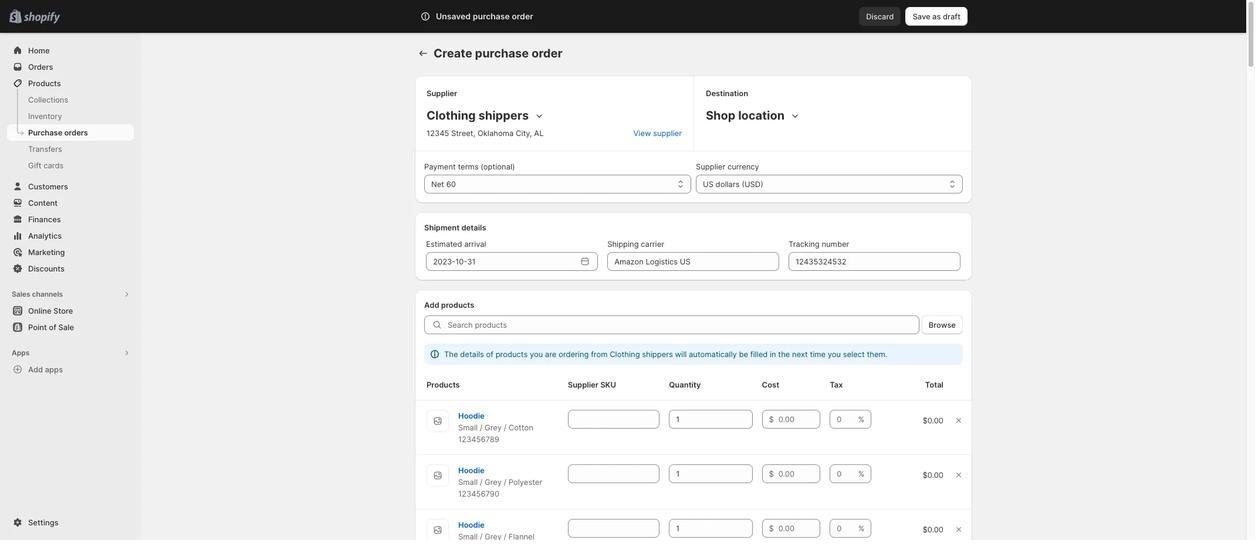 Task type: locate. For each thing, give the bounding box(es) containing it.
1 hoodie from the top
[[458, 412, 485, 421]]

$0.00 for polyester
[[923, 471, 944, 480]]

hoodie link
[[458, 412, 485, 421], [458, 466, 485, 476], [458, 521, 485, 530]]

(optional)
[[481, 162, 515, 171]]

purchase up create purchase order
[[473, 11, 510, 21]]

clothing
[[427, 109, 476, 123], [610, 350, 640, 359]]

0 horizontal spatial products
[[28, 79, 61, 88]]

1 vertical spatial purchase
[[475, 46, 529, 60]]

home link
[[7, 42, 134, 59]]

1 hoodie link from the top
[[458, 412, 485, 421]]

1 % from the top
[[859, 415, 865, 424]]

are
[[545, 350, 557, 359]]

2 vertical spatial $0.00
[[923, 525, 944, 535]]

2 vertical spatial supplier
[[568, 380, 599, 390]]

1 vertical spatial supplier
[[696, 162, 726, 171]]

products left are on the left bottom of the page
[[496, 350, 528, 359]]

details
[[462, 223, 486, 232], [460, 350, 484, 359]]

view supplier
[[634, 129, 682, 138]]

details up arrival
[[462, 223, 486, 232]]

% text field
[[830, 465, 856, 484], [830, 520, 856, 538]]

0 vertical spatial shippers
[[479, 109, 529, 123]]

2 $ text field from the top
[[779, 520, 821, 538]]

you left are on the left bottom of the page
[[530, 350, 543, 359]]

discard
[[867, 12, 894, 21]]

cost
[[762, 380, 780, 390]]

0 horizontal spatial products
[[441, 301, 475, 310]]

you right the time
[[828, 350, 841, 359]]

60
[[447, 180, 456, 189]]

None text field
[[568, 465, 660, 484]]

estimated arrival
[[426, 240, 486, 249]]

shop location button
[[704, 106, 804, 125]]

estimated
[[426, 240, 462, 249]]

location
[[739, 109, 785, 123]]

1 vertical spatial grey
[[485, 478, 502, 487]]

$ text field
[[779, 465, 821, 484], [779, 520, 821, 538]]

settings link
[[7, 515, 134, 531]]

clothing right from
[[610, 350, 640, 359]]

3 hoodie from the top
[[458, 521, 485, 530]]

1 vertical spatial of
[[486, 350, 494, 359]]

0 vertical spatial $ text field
[[779, 465, 821, 484]]

save as draft button
[[906, 7, 968, 26]]

0 vertical spatial order
[[512, 11, 533, 21]]

purchase down "search"
[[475, 46, 529, 60]]

0 horizontal spatial add
[[28, 365, 43, 375]]

discounts
[[28, 264, 65, 274]]

of inside button
[[49, 323, 56, 332]]

1 vertical spatial add
[[28, 365, 43, 375]]

0 vertical spatial hoodie link
[[458, 412, 485, 421]]

% text field
[[830, 410, 856, 429]]

add inside button
[[28, 365, 43, 375]]

products
[[441, 301, 475, 310], [496, 350, 528, 359]]

2 hoodie link from the top
[[458, 466, 485, 476]]

$
[[769, 415, 774, 424], [769, 470, 774, 479], [769, 524, 774, 534]]

polyester
[[509, 478, 543, 487]]

products up 'collections'
[[28, 79, 61, 88]]

payment
[[424, 162, 456, 171]]

shipping
[[608, 240, 639, 249]]

small inside hoodie small / grey / polyester 123456790
[[458, 478, 478, 487]]

1 vertical spatial small
[[458, 478, 478, 487]]

orders
[[64, 128, 88, 137]]

purchase for create
[[475, 46, 529, 60]]

online
[[28, 306, 51, 316]]

1 horizontal spatial products
[[496, 350, 528, 359]]

1 vertical spatial order
[[532, 46, 563, 60]]

hoodie small / grey / cotton 123456789
[[458, 412, 534, 444]]

2 vertical spatial %
[[859, 524, 865, 534]]

products
[[28, 79, 61, 88], [427, 380, 460, 390]]

products up the at the left bottom
[[441, 301, 475, 310]]

0 vertical spatial $
[[769, 415, 774, 424]]

$ text field for first % text field from the bottom of the page
[[779, 520, 821, 538]]

1 grey from the top
[[485, 423, 502, 433]]

None number field
[[669, 410, 735, 429], [669, 465, 735, 484], [669, 520, 735, 538], [669, 410, 735, 429], [669, 465, 735, 484], [669, 520, 735, 538]]

1 horizontal spatial of
[[486, 350, 494, 359]]

apps
[[12, 349, 30, 358]]

channels
[[32, 290, 63, 299]]

0 horizontal spatial supplier
[[427, 89, 457, 98]]

hoodie up 123456790
[[458, 466, 485, 476]]

small up 123456790
[[458, 478, 478, 487]]

1 vertical spatial $0.00
[[923, 471, 944, 480]]

grey inside hoodie small / grey / cotton 123456789
[[485, 423, 502, 433]]

arrival
[[464, 240, 486, 249]]

0 horizontal spatial you
[[530, 350, 543, 359]]

customers link
[[7, 178, 134, 195]]

search
[[473, 12, 498, 21]]

Shipping carrier text field
[[608, 252, 780, 271]]

grey up 123456790
[[485, 478, 502, 487]]

transfers
[[28, 144, 62, 154]]

hoodie down 123456790
[[458, 521, 485, 530]]

supplier left sku
[[568, 380, 599, 390]]

12345 street, oklahoma city, al
[[427, 129, 544, 138]]

0 vertical spatial supplier
[[427, 89, 457, 98]]

hoodie link up 123456789
[[458, 412, 485, 421]]

small for small / grey / cotton
[[458, 423, 478, 433]]

net 60
[[431, 180, 456, 189]]

1 vertical spatial %
[[859, 470, 865, 479]]

hoodie inside hoodie small / grey / cotton 123456789
[[458, 412, 485, 421]]

0 vertical spatial products
[[441, 301, 475, 310]]

apps
[[45, 365, 63, 375]]

currency
[[728, 162, 760, 171]]

payment terms (optional)
[[424, 162, 515, 171]]

details for the
[[460, 350, 484, 359]]

point of sale
[[28, 323, 74, 332]]

will
[[675, 350, 687, 359]]

grey up 123456789
[[485, 423, 502, 433]]

you
[[530, 350, 543, 359], [828, 350, 841, 359]]

sales channels
[[12, 290, 63, 299]]

%
[[859, 415, 865, 424], [859, 470, 865, 479], [859, 524, 865, 534]]

select
[[843, 350, 865, 359]]

as
[[933, 12, 941, 21]]

hoodie inside hoodie small / grey / polyester 123456790
[[458, 466, 485, 476]]

0 horizontal spatial of
[[49, 323, 56, 332]]

collections
[[28, 95, 68, 104]]

1 horizontal spatial shippers
[[642, 350, 673, 359]]

shippers left will in the bottom of the page
[[642, 350, 673, 359]]

supplier for supplier sku
[[568, 380, 599, 390]]

purchase orders
[[28, 128, 88, 137]]

details inside status
[[460, 350, 484, 359]]

shopify image
[[24, 12, 60, 24]]

$0.00
[[923, 416, 944, 426], [923, 471, 944, 480], [923, 525, 944, 535]]

destination
[[706, 89, 749, 98]]

1 % text field from the top
[[830, 465, 856, 484]]

3 % from the top
[[859, 524, 865, 534]]

point of sale button
[[0, 319, 141, 336]]

0 vertical spatial details
[[462, 223, 486, 232]]

2 grey from the top
[[485, 478, 502, 487]]

quantity
[[669, 380, 701, 390]]

hoodie for small / grey / polyester
[[458, 466, 485, 476]]

collections link
[[7, 92, 134, 108]]

0 vertical spatial products
[[28, 79, 61, 88]]

1 vertical spatial $ text field
[[779, 520, 821, 538]]

Estimated arrival text field
[[426, 252, 577, 271]]

1 horizontal spatial clothing
[[610, 350, 640, 359]]

$ for cotton
[[769, 415, 774, 424]]

0 vertical spatial add
[[424, 301, 439, 310]]

1 horizontal spatial add
[[424, 301, 439, 310]]

small up 123456789
[[458, 423, 478, 433]]

us
[[703, 180, 714, 189]]

1 vertical spatial hoodie link
[[458, 466, 485, 476]]

clothing up street,
[[427, 109, 476, 123]]

of left sale
[[49, 323, 56, 332]]

1 vertical spatial shippers
[[642, 350, 673, 359]]

0 vertical spatial grey
[[485, 423, 502, 433]]

1 vertical spatial details
[[460, 350, 484, 359]]

details right the at the left bottom
[[460, 350, 484, 359]]

tracking number
[[789, 240, 850, 249]]

1 vertical spatial $
[[769, 470, 774, 479]]

1 $ text field from the top
[[779, 465, 821, 484]]

shippers inside clothing shippers dropdown button
[[479, 109, 529, 123]]

draft
[[943, 12, 961, 21]]

create
[[434, 46, 473, 60]]

grey inside hoodie small / grey / polyester 123456790
[[485, 478, 502, 487]]

3 $ from the top
[[769, 524, 774, 534]]

inventory
[[28, 112, 62, 121]]

1 vertical spatial hoodie
[[458, 466, 485, 476]]

hoodie for small / grey / cotton
[[458, 412, 485, 421]]

number
[[822, 240, 850, 249]]

2 vertical spatial hoodie
[[458, 521, 485, 530]]

1 horizontal spatial products
[[427, 380, 460, 390]]

supplier
[[427, 89, 457, 98], [696, 162, 726, 171], [568, 380, 599, 390]]

the
[[779, 350, 790, 359]]

1 horizontal spatial you
[[828, 350, 841, 359]]

2 $0.00 from the top
[[923, 471, 944, 480]]

0 horizontal spatial shippers
[[479, 109, 529, 123]]

order for create purchase order
[[532, 46, 563, 60]]

supplier up us
[[696, 162, 726, 171]]

of right the at the left bottom
[[486, 350, 494, 359]]

hoodie small / grey / polyester 123456790
[[458, 466, 543, 499]]

shippers up oklahoma
[[479, 109, 529, 123]]

point of sale link
[[7, 319, 134, 336]]

them.
[[867, 350, 888, 359]]

1 vertical spatial % text field
[[830, 520, 856, 538]]

1 small from the top
[[458, 423, 478, 433]]

add for add products
[[424, 301, 439, 310]]

clothing shippers button
[[424, 106, 548, 125]]

supplier up 12345 at top
[[427, 89, 457, 98]]

oklahoma
[[478, 129, 514, 138]]

dollars
[[716, 180, 740, 189]]

Tracking number text field
[[789, 252, 961, 271]]

clothing inside clothing shippers dropdown button
[[427, 109, 476, 123]]

0 vertical spatial $0.00
[[923, 416, 944, 426]]

0 vertical spatial clothing
[[427, 109, 476, 123]]

2 horizontal spatial supplier
[[696, 162, 726, 171]]

home
[[28, 46, 50, 55]]

2 hoodie from the top
[[458, 466, 485, 476]]

0 vertical spatial small
[[458, 423, 478, 433]]

2 small from the top
[[458, 478, 478, 487]]

2 vertical spatial $
[[769, 524, 774, 534]]

1 vertical spatial clothing
[[610, 350, 640, 359]]

hoodie link for hoodie small / grey / polyester 123456790
[[458, 466, 485, 476]]

2 $ from the top
[[769, 470, 774, 479]]

$ text field for second % text field from the bottom of the page
[[779, 465, 821, 484]]

1 vertical spatial products
[[496, 350, 528, 359]]

0 vertical spatial of
[[49, 323, 56, 332]]

hoodie up 123456789
[[458, 412, 485, 421]]

None text field
[[568, 410, 660, 429], [568, 520, 660, 538], [568, 410, 660, 429], [568, 520, 660, 538]]

/ left the cotton
[[504, 423, 507, 433]]

hoodie link up 123456790
[[458, 466, 485, 476]]

0 horizontal spatial clothing
[[427, 109, 476, 123]]

small for small / grey / polyester
[[458, 478, 478, 487]]

shippers inside the details of products you are ordering from clothing shippers will automatically be filled in the next time you select them. status
[[642, 350, 673, 359]]

analytics
[[28, 231, 62, 241]]

2 % from the top
[[859, 470, 865, 479]]

0 vertical spatial purchase
[[473, 11, 510, 21]]

transfers link
[[7, 141, 134, 157]]

1 $0.00 from the top
[[923, 416, 944, 426]]

0 vertical spatial hoodie
[[458, 412, 485, 421]]

hoodie link down 123456790
[[458, 521, 485, 530]]

1 horizontal spatial supplier
[[568, 380, 599, 390]]

products down the at the left bottom
[[427, 380, 460, 390]]

small inside hoodie small / grey / cotton 123456789
[[458, 423, 478, 433]]

save as draft
[[913, 12, 961, 21]]

1 $ from the top
[[769, 415, 774, 424]]

0 vertical spatial %
[[859, 415, 865, 424]]

2 vertical spatial hoodie link
[[458, 521, 485, 530]]

0 vertical spatial % text field
[[830, 465, 856, 484]]

street,
[[451, 129, 476, 138]]



Task type: vqa. For each thing, say whether or not it's contained in the screenshot.
Create
yes



Task type: describe. For each thing, give the bounding box(es) containing it.
search button
[[453, 7, 794, 26]]

gift cards
[[28, 161, 64, 170]]

the details of products you are ordering from clothing shippers will automatically be filled in the next time you select them.
[[444, 350, 888, 359]]

content link
[[7, 195, 134, 211]]

shipping carrier
[[608, 240, 665, 249]]

view supplier button
[[627, 125, 689, 141]]

/ up 123456790
[[480, 478, 483, 487]]

in
[[770, 350, 776, 359]]

supplier currency
[[696, 162, 760, 171]]

supplier for supplier currency
[[696, 162, 726, 171]]

net
[[431, 180, 444, 189]]

filled
[[751, 350, 768, 359]]

order for unsaved purchase order
[[512, 11, 533, 21]]

us dollars (usd)
[[703, 180, 764, 189]]

marketing
[[28, 248, 65, 257]]

total
[[926, 380, 944, 390]]

view
[[634, 129, 651, 138]]

supplier
[[654, 129, 682, 138]]

purchase
[[28, 128, 62, 137]]

add apps button
[[7, 362, 134, 378]]

customers
[[28, 182, 68, 191]]

the details of products you are ordering from clothing shippers will automatically be filled in the next time you select them. status
[[424, 344, 963, 365]]

analytics link
[[7, 228, 134, 244]]

products inside the details of products you are ordering from clothing shippers will automatically be filled in the next time you select them. status
[[496, 350, 528, 359]]

the
[[444, 350, 458, 359]]

point
[[28, 323, 47, 332]]

clothing inside the details of products you are ordering from clothing shippers will automatically be filled in the next time you select them. status
[[610, 350, 640, 359]]

Search products text field
[[448, 316, 920, 335]]

discard link
[[860, 7, 901, 26]]

$ text field
[[779, 410, 821, 429]]

sku
[[601, 380, 616, 390]]

sales channels button
[[7, 286, 134, 303]]

discounts link
[[7, 261, 134, 277]]

$0.00 for cotton
[[923, 416, 944, 426]]

$ for polyester
[[769, 470, 774, 479]]

grey for 123456790
[[485, 478, 502, 487]]

123456790
[[458, 490, 500, 499]]

/ left polyester
[[504, 478, 507, 487]]

sales
[[12, 290, 30, 299]]

time
[[810, 350, 826, 359]]

shop location
[[706, 109, 785, 123]]

supplier for supplier
[[427, 89, 457, 98]]

(usd)
[[742, 180, 764, 189]]

123456789
[[458, 435, 500, 444]]

online store link
[[7, 303, 134, 319]]

unsaved purchase order
[[436, 11, 533, 21]]

cards
[[44, 161, 64, 170]]

2 you from the left
[[828, 350, 841, 359]]

add products
[[424, 301, 475, 310]]

grey for 123456789
[[485, 423, 502, 433]]

% for small / grey / polyester
[[859, 470, 865, 479]]

from
[[591, 350, 608, 359]]

of inside status
[[486, 350, 494, 359]]

add apps
[[28, 365, 63, 375]]

city,
[[516, 129, 532, 138]]

content
[[28, 198, 58, 208]]

carrier
[[641, 240, 665, 249]]

1 vertical spatial products
[[427, 380, 460, 390]]

products link
[[7, 75, 134, 92]]

clothing shippers
[[427, 109, 529, 123]]

terms
[[458, 162, 479, 171]]

settings
[[28, 518, 59, 528]]

add for add apps
[[28, 365, 43, 375]]

tax
[[830, 380, 843, 390]]

purchase orders link
[[7, 124, 134, 141]]

save
[[913, 12, 931, 21]]

unsaved
[[436, 11, 471, 21]]

gift cards link
[[7, 157, 134, 174]]

sale
[[58, 323, 74, 332]]

cotton
[[509, 423, 534, 433]]

purchase for unsaved
[[473, 11, 510, 21]]

hoodie link for hoodie small / grey / cotton 123456789
[[458, 412, 485, 421]]

tracking
[[789, 240, 820, 249]]

1 you from the left
[[530, 350, 543, 359]]

details for shipment
[[462, 223, 486, 232]]

online store
[[28, 306, 73, 316]]

2 % text field from the top
[[830, 520, 856, 538]]

inventory link
[[7, 108, 134, 124]]

3 hoodie link from the top
[[458, 521, 485, 530]]

online store button
[[0, 303, 141, 319]]

shipment
[[424, 223, 460, 232]]

store
[[53, 306, 73, 316]]

/ up 123456789
[[480, 423, 483, 433]]

orders
[[28, 62, 53, 72]]

create purchase order
[[434, 46, 563, 60]]

3 $0.00 from the top
[[923, 525, 944, 535]]

shipment details
[[424, 223, 486, 232]]

% for small / grey / cotton
[[859, 415, 865, 424]]

ordering
[[559, 350, 589, 359]]



